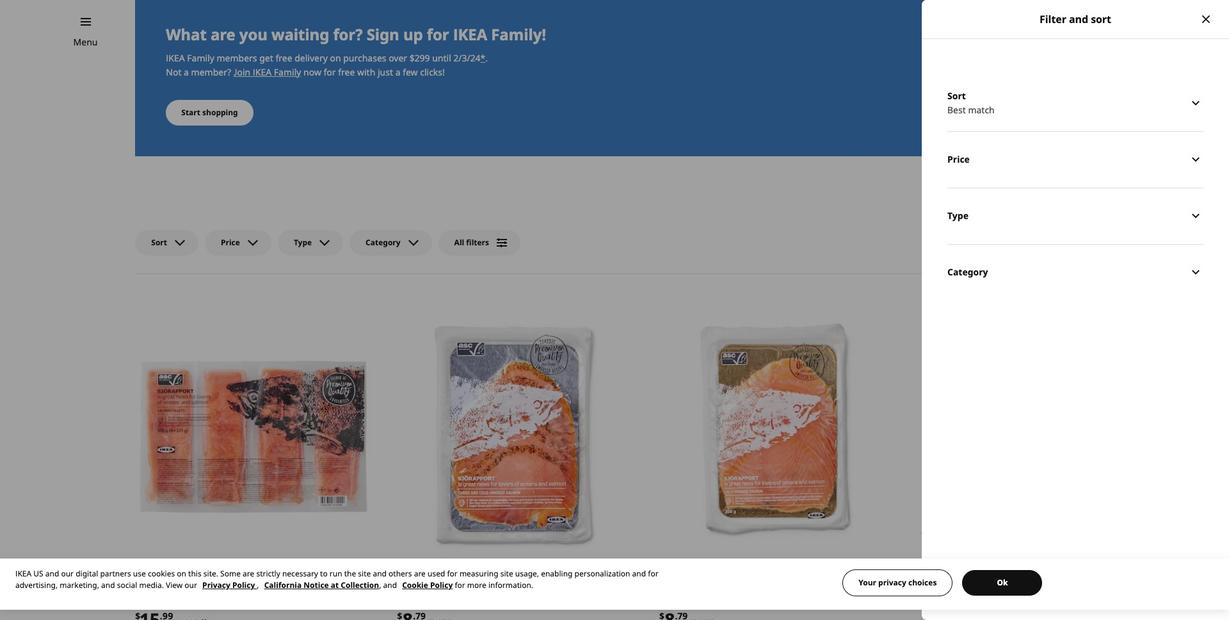 Task type: locate. For each thing, give the bounding box(es) containing it.
sjörapport inside ikea family price sjörapport cured cold smoked salmon
[[398, 578, 455, 590]]

cookie policy link
[[402, 580, 453, 591]]

price button
[[948, 131, 1204, 188]]

menu button
[[73, 35, 98, 49]]

log inside 'button'
[[942, 558, 959, 570]]

0 vertical spatial category
[[366, 237, 401, 248]]

type inside popup button
[[294, 237, 312, 248]]

0 horizontal spatial free
[[276, 52, 292, 64]]

personalization
[[575, 568, 631, 579]]

0 horizontal spatial site
[[358, 568, 371, 579]]

sort for sort
[[151, 237, 167, 248]]

0 horizontal spatial type
[[294, 237, 312, 248]]

on right delivery
[[330, 52, 341, 64]]

now
[[304, 66, 322, 78]]

category button
[[350, 230, 432, 255]]

and down others
[[383, 580, 397, 591]]

are up members
[[211, 24, 236, 45]]

sort inside sort 'popup button'
[[151, 237, 167, 248]]

in up don't
[[940, 509, 948, 521]]

enabling
[[541, 568, 573, 579]]

1 vertical spatial type
[[294, 237, 312, 248]]

for
[[427, 24, 449, 45], [324, 66, 336, 78], [447, 568, 458, 579], [648, 568, 659, 579], [455, 580, 466, 591]]

type button
[[948, 188, 1204, 244]]

1 horizontal spatial log
[[942, 558, 959, 570]]

site up information.
[[501, 568, 514, 579]]

for?
[[333, 24, 363, 45]]

0 horizontal spatial price
[[182, 563, 201, 574]]

clicks!
[[420, 66, 445, 78]]

price inside dropdown button
[[948, 153, 970, 165]]

1 vertical spatial sort
[[151, 237, 167, 248]]

in inside 'button'
[[961, 558, 970, 570]]

category button
[[948, 244, 1204, 300]]

log up don't
[[922, 509, 938, 521]]

0 horizontal spatial sort
[[151, 237, 167, 248]]

view
[[166, 580, 183, 591], [990, 580, 1014, 593]]

and up privacy policy , california notice at collection , and cookie policy for more information.
[[373, 568, 387, 579]]

sjörapport
[[135, 578, 193, 590], [398, 578, 455, 590], [660, 578, 718, 590]]

over
[[389, 52, 408, 64]]

1 vertical spatial category
[[948, 266, 989, 278]]

just
[[378, 66, 393, 78]]

in down have
[[961, 558, 970, 570]]

0 horizontal spatial on
[[177, 568, 186, 579]]

0 vertical spatial to
[[950, 509, 959, 521]]

necessary
[[282, 568, 318, 579]]

and right personalization
[[633, 568, 646, 579]]

2 price from the left
[[444, 563, 463, 574]]

1 horizontal spatial in
[[961, 558, 970, 570]]

category for category dropdown button
[[948, 266, 989, 278]]

0 vertical spatial type
[[948, 210, 969, 222]]

used
[[428, 568, 445, 579]]

in inside log in to take advantage of member discounts. don't have an account yet?
[[940, 509, 948, 521]]

1 vertical spatial on
[[177, 568, 186, 579]]

0 horizontal spatial log
[[922, 509, 938, 521]]

to up have
[[950, 509, 959, 521]]

0 horizontal spatial ikea family price
[[135, 563, 201, 574]]

what
[[166, 24, 207, 45]]

0 vertical spatial price
[[948, 153, 970, 165]]

1 vertical spatial free
[[338, 66, 355, 78]]

and inside dialog
[[1070, 12, 1089, 26]]

privacy policy , california notice at collection , and cookie policy for more information.
[[202, 580, 534, 591]]

best
[[948, 104, 966, 116]]

0 horizontal spatial in
[[940, 509, 948, 521]]

1 vertical spatial log
[[942, 558, 959, 570]]

policy down the used
[[430, 580, 453, 591]]

in for log in to take advantage of member discounts. don't have an account yet?
[[940, 509, 948, 521]]

0 horizontal spatial ,
[[257, 580, 259, 591]]

advertising,
[[15, 580, 58, 591]]

discounts.
[[1078, 509, 1121, 521]]

1 , from the left
[[257, 580, 259, 591]]

0 horizontal spatial to
[[320, 568, 328, 579]]

1 horizontal spatial a
[[396, 66, 401, 78]]

marketing,
[[60, 580, 99, 591]]

type for type dropdown button
[[948, 210, 969, 222]]

ikea inside ikea us and our digital partners use cookies on this site. some are strictly necessary to run the site and others are used for measuring site usage, enabling personalization and for advertising, marketing, and social media. view our
[[15, 568, 32, 579]]

are up cookie
[[414, 568, 426, 579]]

use
[[133, 568, 146, 579]]

1 horizontal spatial sjörapport
[[398, 578, 455, 590]]

a right not
[[184, 66, 189, 78]]

1 vertical spatial price
[[221, 237, 240, 248]]

sort best match
[[948, 90, 995, 116]]

price
[[182, 563, 201, 574], [444, 563, 463, 574], [706, 563, 726, 574]]

2 horizontal spatial sjörapport
[[660, 578, 718, 590]]

until
[[433, 52, 451, 64]]

log down have
[[942, 558, 959, 570]]

type
[[948, 210, 969, 222], [294, 237, 312, 248]]

1 horizontal spatial on
[[330, 52, 341, 64]]

cookie
[[402, 580, 428, 591]]

and left sort
[[1070, 12, 1089, 26]]

sort and filter dialog
[[922, 0, 1230, 620]]

at
[[331, 580, 339, 591]]

0 horizontal spatial category
[[366, 237, 401, 248]]

type inside dropdown button
[[948, 210, 969, 222]]

price for price popup button on the top left of page
[[221, 237, 240, 248]]

to inside ikea us and our digital partners use cookies on this site. some are strictly necessary to run the site and others are used for measuring site usage, enabling personalization and for advertising, marketing, and social media. view our
[[320, 568, 328, 579]]

1 horizontal spatial ikea family price
[[660, 563, 726, 574]]

benefit
[[922, 453, 977, 475]]

cold
[[425, 592, 443, 604]]

0 horizontal spatial price
[[221, 237, 240, 248]]

1 horizontal spatial price
[[948, 153, 970, 165]]

1 horizontal spatial our
[[185, 580, 197, 591]]

price
[[948, 153, 970, 165], [221, 237, 240, 248]]

0 horizontal spatial view
[[166, 580, 183, 591]]

site
[[358, 568, 371, 579], [501, 568, 514, 579]]

1 horizontal spatial to
[[950, 509, 959, 521]]

category inside dropdown button
[[948, 266, 989, 278]]

on left this
[[177, 568, 186, 579]]

1 horizontal spatial price
[[444, 563, 463, 574]]

price down best
[[948, 153, 970, 165]]

on
[[330, 52, 341, 64], [177, 568, 186, 579]]

price inside popup button
[[221, 237, 240, 248]]

category
[[366, 237, 401, 248], [948, 266, 989, 278]]

1 vertical spatial in
[[961, 558, 970, 570]]

free right get
[[276, 52, 292, 64]]

strictly
[[256, 568, 280, 579]]

1 horizontal spatial category
[[948, 266, 989, 278]]

on inside ikea family members get free delivery on purchases over $299 until 2/3/24 * . not a member? join ikea family now for free with just a few clicks!
[[330, 52, 341, 64]]

free left with on the left top of the page
[[338, 66, 355, 78]]

for right now
[[324, 66, 336, 78]]

1 horizontal spatial ,
[[379, 580, 381, 591]]

0 vertical spatial free
[[276, 52, 292, 64]]

0 horizontal spatial a
[[184, 66, 189, 78]]

1 horizontal spatial sort
[[948, 90, 967, 102]]

all filters button
[[439, 230, 521, 255]]

yet?
[[1018, 523, 1035, 535]]

media.
[[139, 580, 164, 591]]

price inside ikea family price sjörapport cured cold smoked salmon
[[444, 563, 463, 574]]

view inside button
[[990, 580, 1014, 593]]

price for price dropdown button
[[948, 153, 970, 165]]

1 horizontal spatial view
[[990, 580, 1014, 593]]

our down this
[[185, 580, 197, 591]]

price right sort 'popup button'
[[221, 237, 240, 248]]

0 vertical spatial log
[[922, 509, 938, 521]]

members
[[217, 52, 257, 64]]

a
[[184, 66, 189, 78], [396, 66, 401, 78]]

run
[[330, 568, 342, 579]]

cured
[[398, 592, 423, 604]]

are right some
[[243, 568, 254, 579]]

in
[[940, 509, 948, 521], [961, 558, 970, 570]]

0 vertical spatial in
[[940, 509, 948, 521]]

and right us
[[45, 568, 59, 579]]

match
[[969, 104, 995, 116]]

0 horizontal spatial are
[[211, 24, 236, 45]]

0 vertical spatial our
[[61, 568, 74, 579]]

privacy
[[202, 580, 231, 591]]

3 sjörapport from the left
[[660, 578, 718, 590]]

to inside log in to take advantage of member discounts. don't have an account yet?
[[950, 509, 959, 521]]

1 policy from the left
[[232, 580, 255, 591]]

ikea inside ikea family price sjörapport cured cold smoked salmon
[[398, 563, 415, 574]]

1 vertical spatial our
[[185, 580, 197, 591]]

for right personalization
[[648, 568, 659, 579]]

0 horizontal spatial sjörapport
[[135, 578, 193, 590]]

delivery
[[295, 52, 328, 64]]

1 horizontal spatial site
[[501, 568, 514, 579]]

notice
[[304, 580, 329, 591]]

log inside log in to take advantage of member discounts. don't have an account yet?
[[922, 509, 938, 521]]

log for log in to take advantage of member discounts. don't have an account yet?
[[922, 509, 938, 521]]

1 vertical spatial to
[[320, 568, 328, 579]]

2 site from the left
[[501, 568, 514, 579]]

1 horizontal spatial policy
[[430, 580, 453, 591]]

2 horizontal spatial price
[[706, 563, 726, 574]]

2 sjörapport from the left
[[398, 578, 455, 590]]

a left few
[[396, 66, 401, 78]]

to up california notice at collection link
[[320, 568, 328, 579]]

sort inside sort best match
[[948, 90, 967, 102]]

ikea family price
[[135, 563, 201, 574], [660, 563, 726, 574]]

ikea
[[453, 24, 488, 45], [166, 52, 185, 64], [253, 66, 272, 78], [135, 563, 153, 574], [398, 563, 415, 574], [660, 563, 677, 574], [15, 568, 32, 579]]

for right the used
[[447, 568, 458, 579]]

log
[[922, 509, 938, 521], [942, 558, 959, 570]]

,
[[257, 580, 259, 591], [379, 580, 381, 591]]

filter
[[1040, 12, 1067, 26]]

sort
[[948, 90, 967, 102], [151, 237, 167, 248]]

an
[[969, 523, 980, 535]]

sort button
[[135, 230, 199, 255]]

site up privacy policy , california notice at collection , and cookie policy for more information.
[[358, 568, 371, 579]]

free
[[276, 52, 292, 64], [338, 66, 355, 78]]

1 sjörapport from the left
[[135, 578, 193, 590]]

0 horizontal spatial policy
[[232, 580, 255, 591]]

category inside popup button
[[366, 237, 401, 248]]

0 vertical spatial on
[[330, 52, 341, 64]]

our up marketing,
[[61, 568, 74, 579]]

not
[[166, 66, 182, 78]]

0 vertical spatial sort
[[948, 90, 967, 102]]

2 a from the left
[[396, 66, 401, 78]]

policy down some
[[232, 580, 255, 591]]

1 horizontal spatial type
[[948, 210, 969, 222]]

2/3/24
[[454, 52, 481, 64]]



Task type: vqa. For each thing, say whether or not it's contained in the screenshot.
Product
no



Task type: describe. For each thing, give the bounding box(es) containing it.
up
[[404, 24, 423, 45]]

view button
[[938, 569, 1071, 605]]

all
[[455, 237, 465, 248]]

california notice at collection link
[[264, 580, 379, 591]]

log for log in
[[942, 558, 959, 570]]

1 a from the left
[[184, 66, 189, 78]]

this
[[188, 568, 202, 579]]

2 , from the left
[[379, 580, 381, 591]]

social
[[117, 580, 137, 591]]

all filters
[[455, 237, 489, 248]]

1 price from the left
[[182, 563, 201, 574]]

menu
[[73, 36, 98, 48]]

more
[[468, 580, 487, 591]]

with
[[357, 66, 376, 78]]

ikea family members get free delivery on purchases over $299 until 2/3/24 * . not a member? join ikea family now for free with just a few clicks!
[[166, 52, 488, 78]]

start shopping button
[[166, 100, 253, 125]]

type for type popup button
[[294, 237, 312, 248]]

start
[[181, 107, 201, 118]]

from
[[981, 453, 1018, 475]]

1 horizontal spatial free
[[338, 66, 355, 78]]

ok button
[[963, 570, 1043, 596]]

others
[[389, 568, 412, 579]]

partners
[[100, 568, 131, 579]]

2 horizontal spatial are
[[414, 568, 426, 579]]

your privacy choices button
[[843, 569, 953, 596]]

start shopping
[[181, 107, 238, 118]]

site.
[[204, 568, 218, 579]]

sign
[[367, 24, 400, 45]]

california
[[264, 580, 302, 591]]

on inside ikea us and our digital partners use cookies on this site. some are strictly necessary to run the site and others are used for measuring site usage, enabling personalization and for advertising, marketing, and social media. view our
[[177, 568, 186, 579]]

ikea family price sjörapport cured cold smoked salmon
[[398, 563, 512, 604]]

you
[[239, 24, 268, 45]]

filter and sort
[[1040, 12, 1112, 26]]

*
[[481, 52, 486, 64]]

.
[[486, 52, 488, 64]]

few
[[403, 66, 418, 78]]

price button
[[205, 230, 272, 255]]

smoked
[[445, 592, 479, 604]]

0 horizontal spatial our
[[61, 568, 74, 579]]

and down partners
[[101, 580, 115, 591]]

2 policy from the left
[[430, 580, 453, 591]]

sort for sort best match
[[948, 90, 967, 102]]

us
[[34, 568, 43, 579]]

take
[[961, 509, 979, 521]]

discounts!
[[922, 476, 1000, 497]]

don't
[[922, 523, 945, 535]]

measuring
[[460, 568, 499, 579]]

1 ikea family price from the left
[[135, 563, 201, 574]]

$299
[[410, 52, 430, 64]]

choices
[[909, 577, 937, 588]]

cookies
[[148, 568, 175, 579]]

your
[[859, 577, 877, 588]]

for up smoked
[[455, 580, 466, 591]]

family!
[[492, 24, 546, 45]]

benefit from discounts!
[[922, 453, 1022, 497]]

log in
[[942, 558, 970, 570]]

collection
[[341, 580, 379, 591]]

filters
[[467, 237, 489, 248]]

join
[[234, 66, 251, 78]]

ikea us and our digital partners use cookies on this site. some are strictly necessary to run the site and others are used for measuring site usage, enabling personalization and for advertising, marketing, and social media. view our
[[15, 568, 659, 591]]

sort
[[1092, 12, 1112, 26]]

* link
[[481, 52, 486, 64]]

advantage
[[982, 509, 1026, 521]]

log in button
[[922, 547, 990, 583]]

usage,
[[516, 568, 539, 579]]

for up "until"
[[427, 24, 449, 45]]

member?
[[191, 66, 231, 78]]

waiting
[[272, 24, 329, 45]]

2 ikea family price from the left
[[660, 563, 726, 574]]

shopping
[[202, 107, 238, 118]]

of
[[1028, 509, 1037, 521]]

category for category popup button
[[366, 237, 401, 248]]

get
[[260, 52, 273, 64]]

type button
[[278, 230, 343, 255]]

salmon
[[481, 592, 512, 604]]

digital
[[76, 568, 98, 579]]

1 site from the left
[[358, 568, 371, 579]]

3 price from the left
[[706, 563, 726, 574]]

privacy
[[879, 577, 907, 588]]

ok
[[998, 577, 1009, 588]]

information.
[[489, 580, 534, 591]]

what are you waiting for? sign up for ikea family!
[[166, 24, 546, 45]]

1 horizontal spatial are
[[243, 568, 254, 579]]

privacy policy link
[[202, 580, 257, 591]]

some
[[220, 568, 241, 579]]

family inside ikea family price sjörapport cured cold smoked salmon
[[417, 563, 442, 574]]

have
[[947, 523, 967, 535]]

your privacy choices
[[859, 577, 937, 588]]

in for log in
[[961, 558, 970, 570]]

view inside ikea us and our digital partners use cookies on this site. some are strictly necessary to run the site and others are used for measuring site usage, enabling personalization and for advertising, marketing, and social media. view our
[[166, 580, 183, 591]]

member
[[1039, 509, 1075, 521]]

for inside ikea family members get free delivery on purchases over $299 until 2/3/24 * . not a member? join ikea family now for free with just a few clicks!
[[324, 66, 336, 78]]

log in to take advantage of member discounts. don't have an account yet?
[[922, 509, 1121, 535]]



